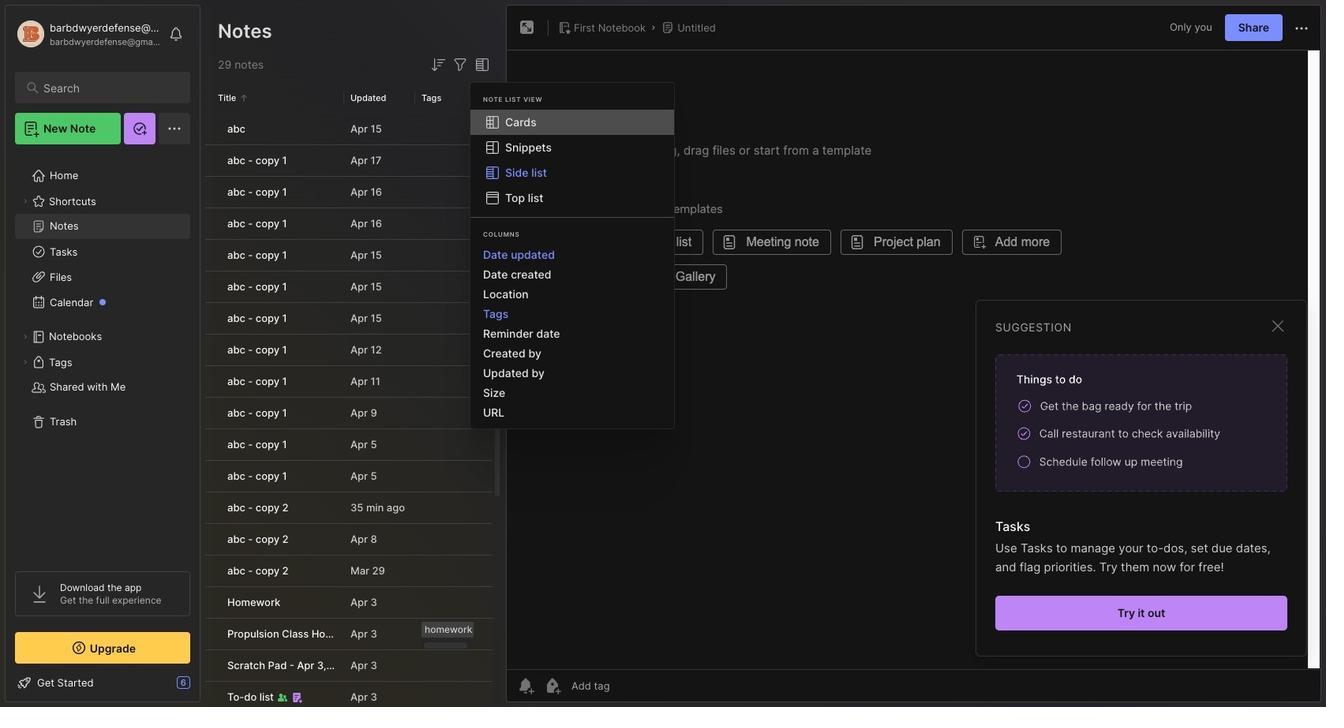 Task type: describe. For each thing, give the bounding box(es) containing it.
more actions image
[[1293, 19, 1312, 38]]

note window element
[[506, 5, 1322, 707]]

expand notebooks image
[[21, 333, 30, 342]]

4 cell from the top
[[205, 209, 218, 239]]

5 cell from the top
[[205, 240, 218, 271]]

More actions field
[[1293, 18, 1312, 38]]

6 cell from the top
[[205, 272, 218, 303]]

Add filters field
[[451, 55, 470, 74]]

expand note image
[[518, 18, 537, 37]]

12 cell from the top
[[205, 461, 218, 492]]

3 cell from the top
[[205, 177, 218, 208]]

15 cell from the top
[[205, 556, 218, 587]]

8 cell from the top
[[205, 335, 218, 366]]

16 cell from the top
[[205, 588, 218, 618]]

14 cell from the top
[[205, 524, 218, 555]]



Task type: locate. For each thing, give the bounding box(es) containing it.
19 cell from the top
[[205, 682, 218, 708]]

1 vertical spatial dropdown list menu
[[471, 245, 675, 423]]

dropdown list menu
[[471, 110, 675, 211], [471, 245, 675, 423]]

Search text field
[[43, 81, 176, 96]]

View options field
[[470, 55, 492, 74]]

7 cell from the top
[[205, 303, 218, 334]]

1 cell from the top
[[205, 114, 218, 145]]

11 cell from the top
[[205, 430, 218, 460]]

10 cell from the top
[[205, 398, 218, 429]]

Sort options field
[[429, 55, 448, 74]]

none search field inside main element
[[43, 78, 176, 97]]

18 cell from the top
[[205, 651, 218, 682]]

row group
[[205, 114, 493, 708]]

expand tags image
[[21, 358, 30, 367]]

2 cell from the top
[[205, 145, 218, 176]]

None search field
[[43, 78, 176, 97]]

13 cell from the top
[[205, 493, 218, 524]]

Add tag field
[[570, 679, 690, 693]]

click to collapse image
[[199, 678, 211, 697]]

9 cell from the top
[[205, 366, 218, 397]]

add a reminder image
[[517, 677, 536, 696]]

1 dropdown list menu from the top
[[471, 110, 675, 211]]

cell
[[205, 114, 218, 145], [205, 145, 218, 176], [205, 177, 218, 208], [205, 209, 218, 239], [205, 240, 218, 271], [205, 272, 218, 303], [205, 303, 218, 334], [205, 335, 218, 366], [205, 366, 218, 397], [205, 398, 218, 429], [205, 430, 218, 460], [205, 461, 218, 492], [205, 493, 218, 524], [205, 524, 218, 555], [205, 556, 218, 587], [205, 588, 218, 618], [205, 619, 218, 650], [205, 651, 218, 682], [205, 682, 218, 708]]

2 dropdown list menu from the top
[[471, 245, 675, 423]]

Note Editor text field
[[507, 50, 1321, 670]]

menu item
[[471, 110, 675, 135]]

add tag image
[[543, 677, 562, 696]]

0 vertical spatial dropdown list menu
[[471, 110, 675, 211]]

main element
[[0, 0, 205, 708]]

17 cell from the top
[[205, 619, 218, 650]]

tree
[[6, 154, 200, 558]]

add filters image
[[451, 55, 470, 74]]

tree inside main element
[[6, 154, 200, 558]]

Account field
[[15, 18, 161, 50]]

Help and Learning task checklist field
[[6, 671, 200, 696]]



Task type: vqa. For each thing, say whether or not it's contained in the screenshot.
13th 'cell' from the top of the page
yes



